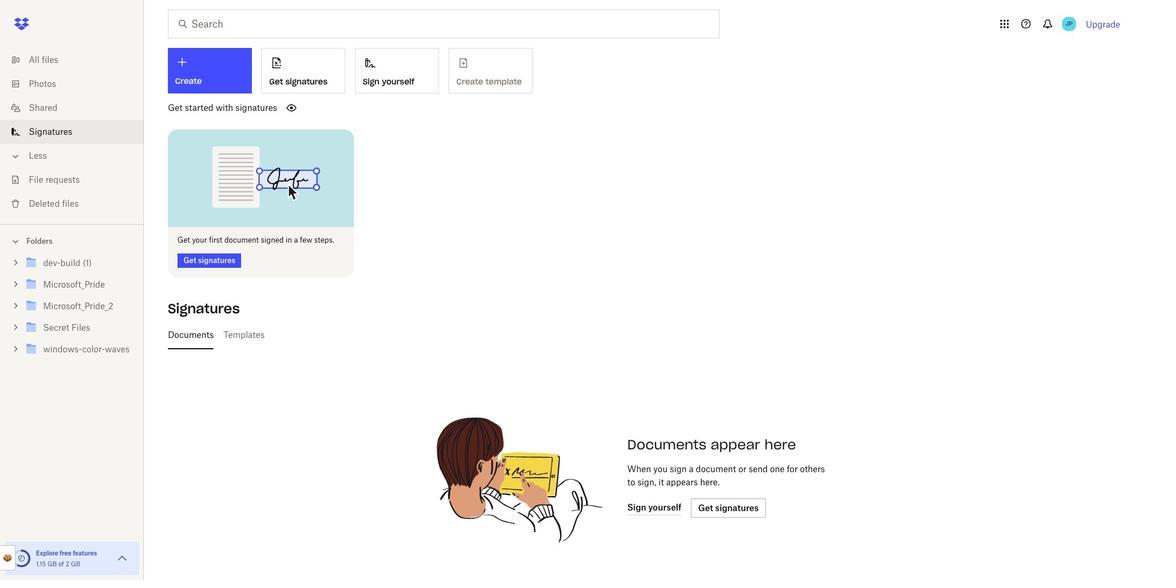 Task type: locate. For each thing, give the bounding box(es) containing it.
document up here.
[[696, 464, 736, 474]]

signatures
[[29, 127, 72, 137], [168, 300, 240, 317]]

sign
[[363, 77, 380, 87], [628, 503, 647, 513]]

1 vertical spatial signatures
[[168, 300, 240, 317]]

a inside when you sign a document or send one for others to sign, it appears here.
[[689, 464, 694, 474]]

Search in folder "Dropbox" text field
[[191, 17, 695, 31]]

a right the 'sign'
[[689, 464, 694, 474]]

1.15
[[36, 561, 46, 568]]

templates
[[223, 330, 265, 340]]

0 vertical spatial a
[[294, 236, 298, 245]]

free
[[60, 550, 71, 557]]

0 horizontal spatial sign yourself
[[363, 77, 415, 87]]

here
[[765, 437, 796, 453]]

1 horizontal spatial sign yourself
[[628, 503, 682, 513]]

2 gb from the left
[[71, 561, 80, 568]]

build
[[60, 258, 81, 268]]

explore free features 1.15 gb of 2 gb
[[36, 550, 97, 568]]

it
[[659, 477, 664, 488]]

document right first on the top left
[[225, 236, 259, 245]]

sign,
[[638, 477, 657, 488]]

secret files link
[[24, 320, 134, 337]]

all files link
[[10, 48, 144, 72]]

0 vertical spatial documents
[[168, 330, 214, 340]]

0 horizontal spatial signatures
[[29, 127, 72, 137]]

you
[[654, 464, 668, 474]]

dev-build (1) link
[[24, 256, 134, 272]]

0 horizontal spatial get signatures button
[[178, 254, 241, 268]]

1 horizontal spatial document
[[696, 464, 736, 474]]

dev-
[[43, 258, 60, 268]]

others
[[800, 464, 825, 474]]

tab list
[[163, 321, 1116, 350]]

documents up you
[[628, 437, 707, 453]]

files for all files
[[42, 55, 58, 65]]

1 vertical spatial document
[[696, 464, 736, 474]]

gb
[[48, 561, 57, 568], [71, 561, 80, 568]]

microsoft_pride_2 link
[[24, 299, 134, 315]]

0 horizontal spatial documents
[[168, 330, 214, 340]]

1 vertical spatial files
[[62, 199, 79, 209]]

signatures
[[286, 77, 328, 87], [236, 103, 277, 113], [198, 256, 235, 265], [716, 503, 759, 513]]

files right all
[[42, 55, 58, 65]]

create
[[175, 76, 202, 86]]

tab list containing documents
[[163, 321, 1116, 350]]

2 horizontal spatial get signatures button
[[691, 499, 766, 518]]

documents left templates
[[168, 330, 214, 340]]

shared link
[[10, 96, 144, 120]]

documents
[[168, 330, 214, 340], [628, 437, 707, 453]]

1 horizontal spatial a
[[689, 464, 694, 474]]

file requests link
[[10, 168, 144, 192]]

1 gb from the left
[[48, 561, 57, 568]]

folders
[[26, 237, 53, 246]]

gb right 2
[[71, 561, 80, 568]]

here.
[[701, 477, 720, 488]]

get
[[269, 77, 283, 87], [168, 103, 183, 113], [178, 236, 190, 245], [184, 256, 196, 265], [699, 503, 714, 513]]

signatures down shared on the left top of page
[[29, 127, 72, 137]]

get up get started with signatures
[[269, 77, 283, 87]]

files
[[72, 323, 90, 333]]

1 vertical spatial sign yourself
[[628, 503, 682, 513]]

1 vertical spatial sign
[[628, 503, 647, 513]]

of
[[58, 561, 64, 568]]

1 horizontal spatial files
[[62, 199, 79, 209]]

0 horizontal spatial get signatures
[[184, 256, 235, 265]]

0 vertical spatial sign yourself
[[363, 77, 415, 87]]

jp button
[[1060, 14, 1079, 34]]

or
[[739, 464, 747, 474]]

1 horizontal spatial gb
[[71, 561, 80, 568]]

files for deleted files
[[62, 199, 79, 209]]

less
[[29, 151, 47, 161]]

0 horizontal spatial sign
[[363, 77, 380, 87]]

1 vertical spatial yourself
[[649, 503, 682, 513]]

get signatures
[[269, 77, 328, 87], [184, 256, 235, 265], [699, 503, 759, 513]]

get signatures button
[[262, 48, 346, 94], [178, 254, 241, 268], [691, 499, 766, 518]]

sign yourself
[[363, 77, 415, 87], [628, 503, 682, 513]]

files down file requests link
[[62, 199, 79, 209]]

1 horizontal spatial get signatures
[[269, 77, 328, 87]]

files
[[42, 55, 58, 65], [62, 199, 79, 209]]

0 vertical spatial document
[[225, 236, 259, 245]]

secret files
[[43, 323, 90, 333]]

documents for documents appear here
[[628, 437, 707, 453]]

started
[[185, 103, 214, 113]]

signed
[[261, 236, 284, 245]]

0 horizontal spatial files
[[42, 55, 58, 65]]

your
[[192, 236, 207, 245]]

1 horizontal spatial documents
[[628, 437, 707, 453]]

0 horizontal spatial yourself
[[382, 77, 415, 87]]

yourself
[[382, 77, 415, 87], [649, 503, 682, 513]]

photos
[[29, 79, 56, 89]]

1 vertical spatial a
[[689, 464, 694, 474]]

a
[[294, 236, 298, 245], [689, 464, 694, 474]]

for
[[787, 464, 798, 474]]

0 horizontal spatial a
[[294, 236, 298, 245]]

0 horizontal spatial gb
[[48, 561, 57, 568]]

get down your
[[184, 256, 196, 265]]

group
[[0, 250, 144, 370]]

2 horizontal spatial get signatures
[[699, 503, 759, 513]]

quota usage element
[[12, 550, 31, 569]]

gb left of
[[48, 561, 57, 568]]

1 horizontal spatial get signatures button
[[262, 48, 346, 94]]

2 vertical spatial get signatures
[[699, 503, 759, 513]]

0 vertical spatial files
[[42, 55, 58, 65]]

1 vertical spatial documents
[[628, 437, 707, 453]]

0 vertical spatial signatures
[[29, 127, 72, 137]]

get left your
[[178, 236, 190, 245]]

dev-build (1)
[[43, 258, 92, 268]]

color-
[[82, 344, 105, 355]]

dropbox image
[[10, 12, 34, 36]]

all
[[29, 55, 40, 65]]

document
[[225, 236, 259, 245], [696, 464, 736, 474]]

0 horizontal spatial document
[[225, 236, 259, 245]]

a right the in
[[294, 236, 298, 245]]

signatures link
[[10, 120, 144, 144]]

sign yourself button
[[355, 48, 439, 94], [628, 501, 682, 516]]

0 horizontal spatial sign yourself button
[[355, 48, 439, 94]]

documents appear here
[[628, 437, 796, 453]]

list
[[0, 41, 144, 224]]

get down here.
[[699, 503, 714, 513]]

1 horizontal spatial sign
[[628, 503, 647, 513]]

in
[[286, 236, 292, 245]]

microsoft_pride
[[43, 280, 105, 290]]

signatures up templates
[[168, 300, 240, 317]]

1 vertical spatial sign yourself button
[[628, 501, 682, 516]]



Task type: vqa. For each thing, say whether or not it's contained in the screenshot.
the left the yourself
yes



Task type: describe. For each thing, give the bounding box(es) containing it.
requests
[[46, 175, 80, 185]]

few
[[300, 236, 313, 245]]

to
[[628, 477, 636, 488]]

group containing dev-build (1)
[[0, 250, 144, 370]]

1 vertical spatial get signatures button
[[178, 254, 241, 268]]

signatures inside list item
[[29, 127, 72, 137]]

1 horizontal spatial signatures
[[168, 300, 240, 317]]

0 vertical spatial yourself
[[382, 77, 415, 87]]

0 vertical spatial get signatures button
[[262, 48, 346, 94]]

get left the started
[[168, 103, 183, 113]]

folders button
[[0, 232, 144, 250]]

0 vertical spatial get signatures
[[269, 77, 328, 87]]

windows-color-waves link
[[24, 342, 134, 358]]

1 vertical spatial get signatures
[[184, 256, 235, 265]]

0 vertical spatial sign yourself button
[[355, 48, 439, 94]]

0 vertical spatial sign
[[363, 77, 380, 87]]

waves
[[105, 344, 130, 355]]

one
[[770, 464, 785, 474]]

all files
[[29, 55, 58, 65]]

less image
[[10, 151, 22, 163]]

upgrade link
[[1086, 19, 1121, 29]]

create button
[[168, 48, 252, 94]]

microsoft_pride_2
[[43, 301, 114, 311]]

shared
[[29, 103, 58, 113]]

first
[[209, 236, 223, 245]]

explore
[[36, 550, 58, 557]]

windows-color-waves
[[43, 344, 130, 355]]

2
[[66, 561, 69, 568]]

appear
[[711, 437, 761, 453]]

upgrade
[[1086, 19, 1121, 29]]

appears
[[667, 477, 698, 488]]

list containing all files
[[0, 41, 144, 224]]

when
[[628, 464, 651, 474]]

2 vertical spatial get signatures button
[[691, 499, 766, 518]]

file requests
[[29, 175, 80, 185]]

signatures list item
[[0, 120, 144, 144]]

steps.
[[314, 236, 334, 245]]

photos link
[[10, 72, 144, 96]]

jp
[[1066, 20, 1073, 28]]

with
[[216, 103, 233, 113]]

get started with signatures
[[168, 103, 277, 113]]

send
[[749, 464, 768, 474]]

windows-
[[43, 344, 82, 355]]

deleted files
[[29, 199, 79, 209]]

deleted files link
[[10, 192, 144, 216]]

(1)
[[83, 258, 92, 268]]

features
[[73, 550, 97, 557]]

when you sign a document or send one for others to sign, it appears here.
[[628, 464, 825, 488]]

1 horizontal spatial yourself
[[649, 503, 682, 513]]

1 horizontal spatial sign yourself button
[[628, 501, 682, 516]]

file
[[29, 175, 43, 185]]

sign
[[670, 464, 687, 474]]

get your first document signed in a few steps.
[[178, 236, 334, 245]]

document inside when you sign a document or send one for others to sign, it appears here.
[[696, 464, 736, 474]]

deleted
[[29, 199, 60, 209]]

microsoft_pride link
[[24, 277, 134, 293]]

secret
[[43, 323, 69, 333]]

documents for documents
[[168, 330, 214, 340]]



